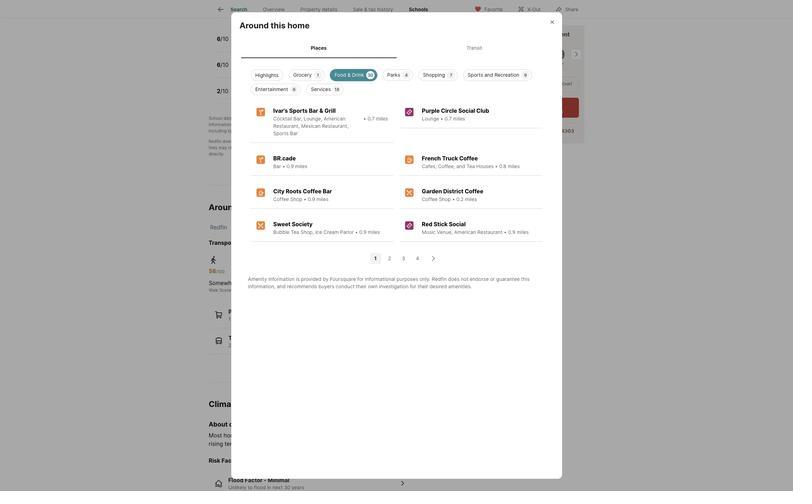 Task type: vqa. For each thing, say whether or not it's contained in the screenshot.
ELIGIBILITY,
yes



Task type: describe. For each thing, give the bounding box(es) containing it.
6 for buchanan
[[217, 35, 221, 42]]

public, inside mckinley senior high school public, 9-12 • serves this home • 0.9mi
[[236, 92, 252, 98]]

school down service
[[341, 145, 354, 150]]

video
[[549, 82, 561, 87]]

202,
[[239, 342, 250, 348]]

flood factor - minimal unlikely to flood in next 30 years
[[228, 477, 304, 491]]

their up "themselves."
[[311, 122, 320, 127]]

e
[[279, 239, 283, 246]]

prek-
[[253, 40, 266, 46]]

1 horizontal spatial are
[[372, 139, 379, 144]]

city roots coffee bar coffee shop • 0.9 miles
[[273, 188, 332, 202]]

to inside 'most homes have some risk of natural disasters, and may be impacted by climate change due to rising temperatures and sea levels.'
[[458, 432, 464, 439]]

pm
[[556, 109, 563, 115]]

red stick social music venue, american restaurant • 0.9 miles
[[422, 221, 529, 235]]

property details
[[300, 6, 337, 12]]

desired inside first step, and conduct their own investigation to determine their desired schools or school districts, including by contacting and visiting the schools themselves.
[[394, 122, 409, 127]]

0 horizontal spatial not
[[234, 139, 240, 144]]

4 inside button
[[416, 255, 419, 261]]

american inside red stick social music venue, american restaurant • 0.9 miles
[[454, 229, 476, 235]]

cream
[[324, 229, 339, 235]]

to inside "school service boundaries are intended to be used as a reference only; they may change and are not"
[[398, 139, 402, 144]]

desired inside amenity information is provided by foursquare for informational purposes only. redfin does not endorse or guarantee this information, and recommends buyers conduct their own investigation for their desired amenities.
[[430, 283, 447, 289]]

flood
[[228, 477, 244, 484]]

buchanan
[[236, 32, 264, 39]]

this inside buchanan elementary school public, prek-5 • serves this home • 0.8mi
[[292, 40, 300, 46]]

• inside br.cade bar • 0.9 miles
[[282, 163, 285, 169]]

ivar's
[[273, 107, 288, 114]]

miles up determine
[[376, 115, 388, 121]]

1 vertical spatial around this home
[[209, 203, 279, 213]]

unlikely
[[228, 485, 246, 491]]

endorse inside amenity information is provided by foursquare for informational purposes only. redfin does not endorse or guarantee this information, and recommends buyers conduct their own investigation for their desired amenities.
[[470, 276, 489, 282]]

1 vertical spatial for
[[410, 283, 416, 289]]

0.9 inside sweet society bubble tea shop, ice cream parlor • 0.9 miles
[[359, 229, 367, 235]]

recommends inside amenity information is provided by foursquare for informational purposes only. redfin does not endorse or guarantee this information, and recommends buyers conduct their own investigation for their desired amenities.
[[287, 283, 317, 289]]

/10 for buchanan
[[221, 35, 229, 42]]

9
[[524, 72, 527, 78]]

next available: today at 12:00 pm button
[[480, 98, 579, 118]]

redfin inside the , a nonprofit organization. redfin recommends buyers and renters use greatschools information and ratings as a
[[341, 116, 354, 121]]

cocktail
[[273, 115, 292, 121]]

/10 for glasgow
[[221, 61, 229, 68]]

serves for middle
[[267, 66, 283, 72]]

0.7 inside purple circle social club lounge • 0.7 miles
[[445, 115, 452, 121]]

transportation near 1637 e lakeshore dr
[[209, 239, 320, 246]]

overview tab
[[255, 1, 293, 18]]

a left the first
[[262, 122, 264, 127]]

amenity information is provided by foursquare for informational purposes only. redfin does not endorse or guarantee this information, and recommends buyers conduct their own investigation for their desired amenities.
[[248, 276, 530, 289]]

• left '2.2mi'
[[309, 66, 311, 72]]

details
[[322, 6, 337, 12]]

provided for information
[[301, 276, 321, 282]]

• inside garden district coffee coffee shop • 0.2 miles
[[452, 196, 455, 202]]

miles inside br.cade bar • 0.9 miles
[[295, 163, 307, 169]]

5
[[266, 40, 269, 46]]

not inside amenity information is provided by foursquare for informational purposes only. redfin does not endorse or guarantee this information, and recommends buyers conduct their own investigation for their desired amenities.
[[461, 276, 468, 282]]

use
[[421, 116, 428, 121]]

0 vertical spatial risks
[[241, 400, 260, 409]]

information inside amenity information is provided by foursquare for informational purposes only. redfin does not endorse or guarantee this information, and recommends buyers conduct their own investigation for their desired amenities.
[[268, 276, 295, 282]]

and inside the french truck coffee cafes, coffee, and tea houses • 0.8 miles
[[456, 163, 465, 169]]

accurate.
[[303, 145, 322, 150]]

east baton rouge parish
[[274, 224, 339, 231]]

amenities.
[[448, 283, 472, 289]]

tour for tour with a redfin premier agent
[[480, 31, 493, 38]]

70808 link
[[351, 224, 368, 231]]

school up french on the top right of the page
[[421, 145, 434, 150]]

sweet
[[273, 221, 291, 228]]

• up determine
[[363, 115, 366, 121]]

climate risks
[[209, 400, 260, 409]]

schools
[[409, 6, 428, 12]]

6 /10 for buchanan
[[217, 35, 229, 42]]

elementary
[[265, 32, 297, 39]]

2 for 2
[[388, 255, 391, 261]]

0 vertical spatial does
[[223, 139, 232, 144]]

property
[[300, 6, 321, 12]]

public, for buchanan elementary school
[[236, 40, 252, 46]]

0 vertical spatial 4
[[405, 72, 408, 78]]

homes
[[224, 432, 241, 439]]

with
[[494, 31, 506, 38]]

1 horizontal spatial schools
[[410, 122, 425, 127]]

provided for data
[[238, 116, 255, 121]]

recreation
[[495, 72, 519, 78]]

2.2mi
[[313, 66, 325, 72]]

sweet society bubble tea shop, ice cream parlor • 0.9 miles
[[273, 221, 380, 235]]

• left 0.9mi
[[311, 92, 314, 98]]

br.cade
[[273, 155, 296, 162]]

0.9 inside the city roots coffee bar coffee shop • 0.9 miles
[[308, 196, 315, 202]]

® inside 'bikeable bike score ®'
[[374, 288, 377, 293]]

and up the 'redfin does not endorse or guarantee this information.'
[[256, 128, 264, 134]]

0.9 inside br.cade bar • 0.9 miles
[[287, 163, 294, 169]]

redfin right with
[[512, 31, 530, 38]]

about
[[209, 421, 228, 428]]

natural
[[291, 432, 309, 439]]

and down ','
[[285, 122, 293, 127]]

district
[[443, 188, 463, 195]]

• inside purple circle social club lounge • 0.7 miles
[[441, 115, 443, 121]]

grocery,
[[232, 316, 251, 322]]

school left data
[[209, 116, 222, 121]]

shop inside garden district coffee coffee shop • 0.2 miles
[[439, 196, 451, 202]]

next available: today at 12:00 pm
[[496, 109, 563, 115]]

miles inside red stick social music venue, american restaurant • 0.9 miles
[[517, 229, 529, 235]]

• right 5
[[270, 40, 273, 46]]

coffee,
[[438, 163, 455, 169]]

x-out button
[[512, 2, 547, 16]]

climate inside 'most homes have some risk of natural disasters, and may be impacted by climate change due to rising temperatures and sea levels.'
[[405, 432, 424, 439]]

to inside first step, and conduct their own investigation to determine their desired schools or school districts, including by contacting and visiting the schools themselves.
[[357, 122, 361, 127]]

risk
[[209, 457, 220, 464]]

around this home element
[[240, 12, 318, 31]]

bar inside br.cade bar • 0.9 miles
[[273, 163, 281, 169]]

own inside first step, and conduct their own investigation to determine their desired schools or school districts, including by contacting and visiting the schools themselves.
[[322, 122, 330, 127]]

home inside dialog
[[287, 21, 310, 31]]

1 horizontal spatial greatschools
[[263, 116, 289, 121]]

out
[[532, 6, 541, 12]]

around inside dialog
[[240, 21, 269, 31]]

may inside "school service boundaries are intended to be used as a reference only; they may change and are not"
[[219, 145, 227, 150]]

bar up lounge,
[[309, 107, 318, 114]]

levels.
[[284, 441, 301, 448]]

list box inside around this home dialog
[[245, 66, 548, 95]]

/100
[[216, 269, 225, 274]]

6 for glasgow
[[217, 61, 221, 68]]

school inside buchanan elementary school public, prek-5 • serves this home • 0.8mi
[[298, 32, 317, 39]]

lounge,
[[304, 115, 322, 121]]

the inside first step, and conduct their own investigation to determine their desired schools or school districts, including by contacting and visiting the schools themselves.
[[280, 128, 287, 134]]

score inside 'bikeable bike score ®'
[[363, 288, 374, 293]]

1 vertical spatial around
[[209, 203, 238, 213]]

lounge
[[422, 115, 439, 121]]

and inside "school service boundaries are intended to be used as a reference only; they may change and are not"
[[244, 145, 251, 150]]

0 horizontal spatial &
[[319, 107, 323, 114]]

1 vertical spatial are
[[253, 145, 259, 150]]

/10 for mckinley
[[220, 87, 228, 95]]

1 vertical spatial or
[[259, 139, 263, 144]]

this inside mckinley senior high school public, 9-12 • serves this home • 0.9mi
[[287, 92, 295, 98]]

enrollment
[[356, 145, 377, 150]]

next image
[[570, 49, 582, 60]]

serves for elementary
[[274, 40, 290, 46]]

share button
[[549, 2, 584, 16]]

bar inside cocktail bar, lounge, american restaurant, mexican restaurant, sports bar
[[290, 130, 298, 136]]

purposes
[[397, 276, 418, 282]]

1 0.7 from the left
[[368, 115, 375, 121]]

premier
[[531, 31, 552, 38]]

0.9mi
[[315, 92, 328, 98]]

sale
[[353, 6, 363, 12]]

around this home dialog
[[231, 12, 562, 479]]

a inside "school service boundaries are intended to be used as a reference only; they may change and are not"
[[427, 139, 429, 144]]

miles inside garden district coffee coffee shop • 0.2 miles
[[465, 196, 477, 202]]

most
[[209, 432, 222, 439]]

parish
[[323, 224, 339, 231]]

30 inside the flood factor - minimal unlikely to flood in next 30 years
[[284, 485, 290, 491]]

step,
[[274, 122, 284, 127]]

1 inside button
[[374, 255, 377, 261]]

social for stick
[[449, 221, 466, 228]]

0 vertical spatial endorse
[[241, 139, 257, 144]]

• left 0.8mi
[[316, 40, 319, 46]]

city
[[273, 188, 284, 195]]

0 vertical spatial guarantee
[[264, 139, 284, 144]]

purple
[[422, 107, 440, 114]]

school inside "school service boundaries are intended to be used as a reference only; they may change and are not"
[[319, 139, 332, 144]]

redfin does not endorse or guarantee this information.
[[209, 139, 317, 144]]

directly.
[[209, 152, 225, 157]]

cocktail bar, lounge, american restaurant, mexican restaurant, sports bar
[[273, 115, 348, 136]]

shop,
[[301, 229, 314, 235]]

mckinley senior high school public, 9-12 • serves this home • 0.9mi
[[236, 84, 328, 98]]

foursquare
[[330, 276, 356, 282]]

56 /100
[[209, 268, 225, 275]]

coffee down garden
[[422, 196, 438, 202]]

intended
[[380, 139, 397, 144]]

0.8
[[499, 163, 506, 169]]

some
[[257, 432, 272, 439]]

coffee for roots
[[303, 188, 321, 195]]

a right ','
[[292, 116, 294, 121]]

grill
[[325, 107, 336, 114]]

4 inside places 1 grocery, 26 restaurants, 4 parks
[[289, 316, 292, 322]]

redfin up they
[[209, 139, 221, 144]]

change for due
[[426, 432, 445, 439]]

x-
[[527, 6, 532, 12]]

by inside amenity information is provided by foursquare for informational purposes only. redfin does not endorse or guarantee this information, and recommends buyers conduct their own investigation for their desired amenities.
[[323, 276, 329, 282]]

home inside the "glasgow middle school public, 6-8 • serves this home • 2.2mi"
[[294, 66, 307, 72]]

& for food
[[348, 72, 351, 78]]

somewhat
[[209, 280, 237, 287]]

miles inside purple circle social club lounge • 0.7 miles
[[453, 115, 465, 121]]

school inside the "glasgow middle school public, 6-8 • serves this home • 2.2mi"
[[282, 58, 300, 65]]

school inside first step, and conduct their own investigation to determine their desired schools or school districts, including by contacting and visiting the schools themselves.
[[432, 122, 445, 127]]

investigation inside first step, and conduct their own investigation to determine their desired schools or school districts, including by contacting and visiting the schools themselves.
[[331, 122, 356, 127]]

social for circle
[[458, 107, 475, 114]]

middle
[[262, 58, 280, 65]]

2 horizontal spatial sports
[[468, 72, 483, 78]]

mckinley
[[236, 84, 262, 91]]

french truck coffee cafes, coffee, and tea houses • 0.8 miles
[[422, 155, 520, 169]]

0 horizontal spatial greatschools
[[209, 11, 240, 17]]

buyers inside the , a nonprofit organization. redfin recommends buyers and renters use greatschools information and ratings as a
[[382, 116, 396, 121]]

share
[[565, 6, 578, 12]]

• right '12'
[[265, 92, 268, 98]]

12
[[259, 92, 264, 98]]

a right with
[[507, 31, 511, 38]]

verify
[[329, 145, 340, 150]]

1 vertical spatial risks
[[253, 421, 268, 428]]

• right 8
[[263, 66, 266, 72]]

or inside amenity information is provided by foursquare for informational purposes only. redfin does not endorse or guarantee this information, and recommends buyers conduct their own investigation for their desired amenities.
[[490, 276, 495, 282]]

conduct inside first step, and conduct their own investigation to determine their desired schools or school districts, including by contacting and visiting the schools themselves.
[[294, 122, 310, 127]]

schools tab
[[401, 1, 436, 18]]

school inside mckinley senior high school public, 9-12 • serves this home • 0.9mi
[[296, 84, 315, 91]]

parlor
[[340, 229, 354, 235]]

by inside first step, and conduct their own investigation to determine their desired schools or school districts, including by contacting and visiting the schools themselves.
[[228, 128, 233, 134]]

music
[[422, 229, 436, 235]]

their down • 0.7 miles
[[384, 122, 393, 127]]

most homes have some risk of natural disasters, and may be impacted by climate change due to rising temperatures and sea levels.
[[209, 432, 464, 448]]

own inside amenity information is provided by foursquare for informational purposes only. redfin does not endorse or guarantee this information, and recommends buyers conduct their own investigation for their desired amenities.
[[368, 283, 378, 289]]

• inside sweet society bubble tea shop, ice cream parlor • 0.9 miles
[[355, 229, 358, 235]]

tax
[[369, 6, 376, 12]]

score inside somewhat walkable walk score ®
[[219, 288, 231, 293]]

redfin up the transportation at the left of page
[[210, 224, 227, 231]]

30 inside the food & drink 30
[[368, 72, 373, 78]]

be inside 'most homes have some risk of natural disasters, and may be impacted by climate change due to rising temperatures and sea levels.'
[[362, 432, 369, 439]]

as inside the , a nonprofit organization. redfin recommends buyers and renters use greatschools information and ratings as a
[[256, 122, 260, 127]]

0 horizontal spatial climate
[[229, 421, 252, 428]]

factor for risk
[[222, 457, 239, 464]]

buyers inside amenity information is provided by foursquare for informational purposes only. redfin does not endorse or guarantee this information, and recommends buyers conduct their own investigation for their desired amenities.
[[319, 283, 334, 289]]



Task type: locate. For each thing, give the bounding box(es) containing it.
0 vertical spatial 1
[[317, 72, 319, 78]]

/10 left glasgow
[[221, 61, 229, 68]]

not down the 'redfin does not endorse or guarantee this information.'
[[260, 145, 267, 150]]

6 /10
[[217, 35, 229, 42], [217, 61, 229, 68]]

recommends
[[355, 116, 381, 121], [287, 283, 317, 289]]

redfin right only.
[[432, 276, 447, 282]]

sale & tax history
[[353, 6, 393, 12]]

serves inside the "glasgow middle school public, 6-8 • serves this home • 2.2mi"
[[267, 66, 283, 72]]

only;
[[450, 139, 460, 144]]

2 vertical spatial serves
[[269, 92, 285, 98]]

0 vertical spatial serves
[[274, 40, 290, 46]]

serves inside mckinley senior high school public, 9-12 • serves this home • 0.9mi
[[269, 92, 285, 98]]

coffee for district
[[465, 188, 483, 195]]

1 horizontal spatial tea
[[467, 163, 475, 169]]

flood
[[254, 485, 266, 491]]

0 vertical spatial social
[[458, 107, 475, 114]]

0 horizontal spatial 2
[[217, 87, 220, 95]]

0 horizontal spatial american
[[324, 115, 345, 121]]

guarantee inside amenity information is provided by foursquare for informational purposes only. redfin does not endorse or guarantee this information, and recommends buyers conduct their own investigation for their desired amenities.
[[496, 276, 520, 282]]

1 vertical spatial public,
[[236, 66, 252, 72]]

does inside amenity information is provided by foursquare for informational purposes only. redfin does not endorse or guarantee this information, and recommends buyers conduct their own investigation for their desired amenities.
[[448, 276, 459, 282]]

miles up districts,
[[453, 115, 465, 121]]

available:
[[507, 109, 525, 115]]

restaurant, down ','
[[273, 123, 300, 129]]

1 restaurant, from the left
[[273, 123, 300, 129]]

risks up about climate risks
[[241, 400, 260, 409]]

0 vertical spatial be
[[404, 139, 409, 144]]

bar
[[309, 107, 318, 114], [290, 130, 298, 136], [273, 163, 281, 169], [323, 188, 332, 195]]

0 vertical spatial 6
[[217, 35, 221, 42]]

and left renters
[[397, 116, 404, 121]]

1 vertical spatial may
[[350, 432, 361, 439]]

and down some
[[262, 441, 272, 448]]

2 for 2 /10
[[217, 87, 220, 95]]

conduct down nonprofit
[[294, 122, 310, 127]]

summary
[[241, 11, 263, 17]]

•
[[270, 40, 273, 46], [316, 40, 319, 46], [263, 66, 266, 72], [309, 66, 311, 72], [265, 92, 268, 98], [311, 92, 314, 98], [363, 115, 366, 121], [441, 115, 443, 121], [282, 163, 285, 169], [495, 163, 498, 169], [304, 196, 306, 202], [452, 196, 455, 202], [355, 229, 358, 235], [504, 229, 507, 235]]

0 vertical spatial /10
[[221, 35, 229, 42]]

2 public, from the top
[[236, 66, 252, 72]]

1 horizontal spatial buyers
[[382, 116, 396, 121]]

conduct inside amenity information is provided by foursquare for informational purposes only. redfin does not endorse or guarantee this information, and recommends buyers conduct their own investigation for their desired amenities.
[[336, 283, 355, 289]]

coffee down city
[[273, 196, 289, 202]]

endorse
[[241, 139, 257, 144], [470, 276, 489, 282]]

score down somewhat
[[219, 288, 231, 293]]

history
[[377, 6, 393, 12]]

2 0.7 from the left
[[445, 115, 452, 121]]

& for sale
[[364, 6, 367, 12]]

near
[[251, 239, 263, 246]]

or inside first step, and conduct their own investigation to determine their desired schools or school districts, including by contacting and visiting the schools themselves.
[[427, 122, 431, 127]]

to left the flood
[[248, 485, 253, 491]]

2 inside button
[[388, 255, 391, 261]]

miles inside sweet society bubble tea shop, ice cream parlor • 0.9 miles
[[368, 229, 380, 235]]

is for data
[[233, 116, 237, 121]]

0 vertical spatial investigation
[[331, 122, 356, 127]]

6 /10 left buchanan
[[217, 35, 229, 42]]

tour inside "list box"
[[529, 82, 540, 87]]

serves down entertainment
[[269, 92, 285, 98]]

transit for transit 201, 202, megabus
[[228, 335, 248, 342]]

1 vertical spatial conduct
[[336, 283, 355, 289]]

east
[[274, 224, 286, 231]]

be inside "school service boundaries are intended to be used as a reference only; they may change and are not"
[[404, 139, 409, 144]]

provided inside amenity information is provided by foursquare for informational purposes only. redfin does not endorse or guarantee this information, and recommends buyers conduct their own investigation for their desired amenities.
[[301, 276, 321, 282]]

change left due
[[426, 432, 445, 439]]

may up directly.
[[219, 145, 227, 150]]

1 vertical spatial buyers
[[319, 283, 334, 289]]

1 vertical spatial places
[[228, 308, 247, 315]]

contacting
[[234, 128, 255, 134]]

be inside guaranteed to be accurate. to verify school enrollment eligibility, contact the school district directly.
[[297, 145, 302, 150]]

miles inside the city roots coffee bar coffee shop • 0.9 miles
[[316, 196, 328, 202]]

2 horizontal spatial 4
[[416, 255, 419, 261]]

2 vertical spatial /10
[[220, 87, 228, 95]]

2 horizontal spatial &
[[364, 6, 367, 12]]

0 horizontal spatial or
[[259, 139, 263, 144]]

redfin inside amenity information is provided by foursquare for informational purposes only. redfin does not endorse or guarantee this information, and recommends buyers conduct their own investigation for their desired amenities.
[[432, 276, 447, 282]]

1 horizontal spatial may
[[350, 432, 361, 439]]

None button
[[485, 39, 513, 70], [515, 40, 544, 69], [546, 40, 575, 69], [485, 39, 513, 70], [515, 40, 544, 69], [546, 40, 575, 69]]

to left determine
[[357, 122, 361, 127]]

guaranteed to be accurate. to verify school enrollment eligibility, contact the school district directly.
[[209, 145, 449, 157]]

8
[[259, 66, 262, 72]]

school up places tab
[[298, 32, 317, 39]]

2 horizontal spatial be
[[404, 139, 409, 144]]

tab list inside around this home dialog
[[240, 38, 554, 58]]

1 public, from the top
[[236, 40, 252, 46]]

food
[[335, 72, 346, 78]]

climate
[[209, 400, 239, 409]]

and down the 'redfin does not endorse or guarantee this information.'
[[244, 145, 251, 150]]

1 vertical spatial investigation
[[379, 283, 408, 289]]

sports down step,
[[273, 130, 289, 136]]

factor right risk
[[222, 457, 239, 464]]

2
[[217, 87, 220, 95], [388, 255, 391, 261]]

tea down "society" in the left of the page
[[291, 229, 299, 235]]

by inside 'most homes have some risk of natural disasters, and may be impacted by climate change due to rising temperatures and sea levels.'
[[397, 432, 403, 439]]

greatschools left summary
[[209, 11, 240, 17]]

as right ratings
[[256, 122, 260, 127]]

0 vertical spatial change
[[228, 145, 243, 150]]

1 vertical spatial does
[[448, 276, 459, 282]]

their
[[311, 122, 320, 127], [384, 122, 393, 127], [356, 283, 367, 289], [418, 283, 428, 289]]

2 horizontal spatial not
[[461, 276, 468, 282]]

is for information
[[296, 276, 300, 282]]

0 vertical spatial as
[[256, 122, 260, 127]]

not inside "school service boundaries are intended to be used as a reference only; they may change and are not"
[[260, 145, 267, 150]]

• up "society" in the left of the page
[[304, 196, 306, 202]]

endorse up the amenities.
[[470, 276, 489, 282]]

coffee inside the french truck coffee cafes, coffee, and tea houses • 0.8 miles
[[459, 155, 478, 162]]

district
[[436, 145, 449, 150]]

2 score from the left
[[363, 288, 374, 293]]

1 vertical spatial sports
[[289, 107, 308, 114]]

tour via video chat list box
[[480, 77, 579, 92]]

• left 0.2
[[452, 196, 455, 202]]

megabus
[[251, 342, 272, 348]]

0 horizontal spatial is
[[233, 116, 237, 121]]

greatschools inside the , a nonprofit organization. redfin recommends buyers and renters use greatschools information and ratings as a
[[429, 116, 456, 121]]

0 horizontal spatial change
[[228, 145, 243, 150]]

places tab
[[241, 39, 397, 57]]

bar down br.cade
[[273, 163, 281, 169]]

0 vertical spatial for
[[357, 276, 364, 282]]

0 vertical spatial 30
[[368, 72, 373, 78]]

0 horizontal spatial recommends
[[287, 283, 317, 289]]

boundaries
[[349, 139, 371, 144]]

0 vertical spatial tab list
[[209, 0, 442, 18]]

1 horizontal spatial transit
[[466, 45, 482, 51]]

shop down the district
[[439, 196, 451, 202]]

sports inside cocktail bar, lounge, american restaurant, mexican restaurant, sports bar
[[273, 130, 289, 136]]

school down lounge
[[432, 122, 445, 127]]

1 horizontal spatial the
[[414, 145, 420, 150]]

1 horizontal spatial for
[[410, 283, 416, 289]]

a right ask
[[497, 128, 500, 134]]

tour left with
[[480, 31, 493, 38]]

score
[[219, 288, 231, 293], [363, 288, 374, 293]]

2 vertical spatial 6
[[293, 87, 296, 92]]

bar inside the city roots coffee bar coffee shop • 0.9 miles
[[323, 188, 332, 195]]

and right disasters,
[[338, 432, 348, 439]]

places inside tab
[[311, 45, 327, 51]]

coffee right roots
[[303, 188, 321, 195]]

1 horizontal spatial 0.7
[[445, 115, 452, 121]]

tour with a redfin premier agent
[[480, 31, 570, 38]]

1 horizontal spatial as
[[421, 139, 425, 144]]

1 horizontal spatial own
[[368, 283, 378, 289]]

renters
[[406, 116, 420, 121]]

social inside purple circle social club lounge • 0.7 miles
[[458, 107, 475, 114]]

1 vertical spatial 2
[[388, 255, 391, 261]]

0 horizontal spatial 4
[[289, 316, 292, 322]]

2 6 /10 from the top
[[217, 61, 229, 68]]

and inside amenity information is provided by foursquare for informational purposes only. redfin does not endorse or guarantee this information, and recommends buyers conduct their own investigation for their desired amenities.
[[277, 283, 286, 289]]

provided
[[238, 116, 255, 121], [301, 276, 321, 282]]

be left impacted
[[362, 432, 369, 439]]

public, for glasgow middle school
[[236, 66, 252, 72]]

to
[[357, 122, 361, 127], [398, 139, 402, 144], [292, 145, 296, 150], [458, 432, 464, 439], [248, 485, 253, 491]]

2 vertical spatial sports
[[273, 130, 289, 136]]

places for places
[[311, 45, 327, 51]]

0.2
[[456, 196, 464, 202]]

26
[[253, 316, 259, 322]]

0 vertical spatial schools
[[410, 122, 425, 127]]

the down used
[[414, 145, 420, 150]]

transit tab
[[397, 39, 552, 57]]

high
[[282, 84, 295, 91]]

miles inside the french truck coffee cafes, coffee, and tea houses • 0.8 miles
[[508, 163, 520, 169]]

• left 0.8
[[495, 163, 498, 169]]

walk
[[209, 288, 218, 293]]

school down "grocery" on the top left of page
[[296, 84, 315, 91]]

1 vertical spatial social
[[449, 221, 466, 228]]

home left '2.2mi'
[[294, 66, 307, 72]]

1 horizontal spatial or
[[427, 122, 431, 127]]

their down only.
[[418, 283, 428, 289]]

greatschools summary rating
[[209, 11, 279, 17]]

option
[[480, 77, 525, 92]]

0 horizontal spatial restaurant,
[[273, 123, 300, 129]]

4
[[405, 72, 408, 78], [416, 255, 419, 261], [289, 316, 292, 322]]

schools
[[410, 122, 425, 127], [288, 128, 303, 134]]

6 inside list box
[[293, 87, 296, 92]]

houses
[[476, 163, 494, 169]]

coffee right the district
[[465, 188, 483, 195]]

transit inside transit 201, 202, megabus
[[228, 335, 248, 342]]

restaurant, down organization.
[[322, 123, 348, 129]]

3 public, from the top
[[236, 92, 252, 98]]

somewhat walkable walk score ®
[[209, 280, 262, 293]]

social inside red stick social music venue, american restaurant • 0.9 miles
[[449, 221, 466, 228]]

factor inside the flood factor - minimal unlikely to flood in next 30 years
[[245, 477, 263, 484]]

nonprofit
[[295, 116, 313, 121]]

• right "restaurant"
[[504, 229, 507, 235]]

2 left 3 button
[[388, 255, 391, 261]]

1 vertical spatial own
[[368, 283, 378, 289]]

1 6 /10 from the top
[[217, 35, 229, 42]]

via
[[541, 82, 548, 87]]

0 horizontal spatial 0.7
[[368, 115, 375, 121]]

0.7 down circle
[[445, 115, 452, 121]]

1 inside places 1 grocery, 26 restaurants, 4 parks
[[228, 316, 231, 322]]

schools down bar,
[[288, 128, 303, 134]]

1 horizontal spatial american
[[454, 229, 476, 235]]

climate
[[229, 421, 252, 428], [405, 432, 424, 439]]

0 horizontal spatial as
[[256, 122, 260, 127]]

score down bikeable
[[363, 288, 374, 293]]

home up ivar's sports bar & grill
[[297, 92, 309, 98]]

® inside somewhat walkable walk score ®
[[231, 288, 234, 293]]

0 horizontal spatial desired
[[394, 122, 409, 127]]

are
[[372, 139, 379, 144], [253, 145, 259, 150]]

0.9 right "restaurant"
[[508, 229, 515, 235]]

1 inside list box
[[317, 72, 319, 78]]

school service boundaries are intended to be used as a reference only; they may change and are not
[[209, 139, 460, 150]]

®
[[231, 288, 234, 293], [374, 288, 377, 293]]

question
[[501, 128, 523, 134]]

0 vertical spatial not
[[234, 139, 240, 144]]

social up "venue,"
[[449, 221, 466, 228]]

investigation up service
[[331, 122, 356, 127]]

venue,
[[437, 229, 453, 235]]

home down city
[[257, 203, 279, 213]]

• inside red stick social music venue, american restaurant • 0.9 miles
[[504, 229, 507, 235]]

to
[[323, 145, 328, 150]]

temperatures
[[225, 441, 260, 448]]

1 horizontal spatial information
[[268, 276, 295, 282]]

is inside amenity information is provided by foursquare for informational purposes only. redfin does not endorse or guarantee this information, and recommends buyers conduct their own investigation for their desired amenities.
[[296, 276, 300, 282]]

mexican
[[301, 123, 321, 129]]

4303
[[561, 128, 574, 134]]

0 vertical spatial 2
[[217, 87, 220, 95]]

2 vertical spatial or
[[490, 276, 495, 282]]

2 horizontal spatial or
[[490, 276, 495, 282]]

information inside the , a nonprofit organization. redfin recommends buyers and renters use greatschools information and ratings as a
[[209, 122, 231, 127]]

• inside the french truck coffee cafes, coffee, and tea houses • 0.8 miles
[[495, 163, 498, 169]]

bar right roots
[[323, 188, 332, 195]]

highlights
[[255, 72, 279, 78]]

around this home inside dialog
[[240, 21, 310, 31]]

1 horizontal spatial change
[[426, 432, 445, 439]]

list box
[[245, 66, 548, 95]]

1 down '2.2mi'
[[317, 72, 319, 78]]

as inside "school service boundaries are intended to be used as a reference only; they may change and are not"
[[421, 139, 425, 144]]

1 score from the left
[[219, 288, 231, 293]]

does down including
[[223, 139, 232, 144]]

around this home up elementary
[[240, 21, 310, 31]]

places inside places 1 grocery, 26 restaurants, 4 parks
[[228, 308, 247, 315]]

at
[[539, 109, 543, 115]]

0.9 down br.cade
[[287, 163, 294, 169]]

x-out
[[527, 6, 541, 12]]

miles right "restaurant"
[[517, 229, 529, 235]]

louisiana link
[[238, 224, 263, 231]]

home inside buchanan elementary school public, prek-5 • serves this home • 0.8mi
[[302, 40, 315, 46]]

miles right 0.2
[[465, 196, 477, 202]]

glasgow middle school public, 6-8 • serves this home • 2.2mi
[[236, 58, 325, 72]]

1 left the 2 button
[[374, 255, 377, 261]]

bar up information.
[[290, 130, 298, 136]]

they
[[209, 145, 217, 150]]

recommends inside the , a nonprofit organization. redfin recommends buyers and renters use greatschools information and ratings as a
[[355, 116, 381, 121]]

transit
[[466, 45, 482, 51], [228, 335, 248, 342]]

have
[[243, 432, 256, 439]]

1 horizontal spatial climate
[[405, 432, 424, 439]]

list box containing grocery
[[245, 66, 548, 95]]

this inside amenity information is provided by foursquare for informational purposes only. redfin does not endorse or guarantee this information, and recommends buyers conduct their own investigation for their desired amenities.
[[521, 276, 530, 282]]

sports up bar,
[[289, 107, 308, 114]]

places for places 1 grocery, 26 restaurants, 4 parks
[[228, 308, 247, 315]]

4 right 3 button
[[416, 255, 419, 261]]

6 /10 for glasgow
[[217, 61, 229, 68]]

1 vertical spatial the
[[414, 145, 420, 150]]

0 vertical spatial tour
[[480, 31, 493, 38]]

property details tab
[[293, 1, 345, 18]]

school up to
[[319, 139, 332, 144]]

greatschools up step,
[[263, 116, 289, 121]]

0 vertical spatial may
[[219, 145, 227, 150]]

0 horizontal spatial provided
[[238, 116, 255, 121]]

tab list containing places
[[240, 38, 554, 58]]

1 vertical spatial guarantee
[[496, 276, 520, 282]]

4 left parks
[[289, 316, 292, 322]]

1 vertical spatial /10
[[221, 61, 229, 68]]

1 button
[[370, 253, 381, 264]]

miles
[[376, 115, 388, 121], [453, 115, 465, 121], [295, 163, 307, 169], [508, 163, 520, 169], [316, 196, 328, 202], [465, 196, 477, 202], [368, 229, 380, 235], [517, 229, 529, 235]]

® down informational
[[374, 288, 377, 293]]

1 horizontal spatial around
[[240, 21, 269, 31]]

1 horizontal spatial ®
[[374, 288, 377, 293]]

tab list containing search
[[209, 0, 442, 18]]

ice
[[315, 229, 322, 235]]

public, inside the "glasgow middle school public, 6-8 • serves this home • 2.2mi"
[[236, 66, 252, 72]]

by
[[257, 116, 261, 121], [228, 128, 233, 134], [323, 276, 329, 282], [397, 432, 403, 439]]

0 horizontal spatial guarantee
[[264, 139, 284, 144]]

are up enrollment
[[372, 139, 379, 144]]

0 horizontal spatial conduct
[[294, 122, 310, 127]]

around this home
[[240, 21, 310, 31], [209, 203, 279, 213]]

to inside guaranteed to be accurate. to verify school enrollment eligibility, contact the school district directly.
[[292, 145, 296, 150]]

tour for tour via video chat
[[529, 82, 540, 87]]

& left grill
[[319, 107, 323, 114]]

factor up the flood
[[245, 477, 263, 484]]

sports right 7
[[468, 72, 483, 78]]

1 vertical spatial climate
[[405, 432, 424, 439]]

tea left houses
[[467, 163, 475, 169]]

and
[[484, 72, 493, 78], [397, 116, 404, 121], [232, 122, 240, 127], [285, 122, 293, 127], [256, 128, 264, 134], [244, 145, 251, 150], [456, 163, 465, 169], [277, 283, 286, 289], [338, 432, 348, 439], [262, 441, 272, 448]]

sea
[[273, 441, 283, 448]]

risks up some
[[253, 421, 268, 428]]

walkable
[[238, 280, 262, 287]]

transit for transit
[[466, 45, 482, 51]]

recommends up parks
[[287, 283, 317, 289]]

1 vertical spatial as
[[421, 139, 425, 144]]

/10 left buchanan
[[221, 35, 229, 42]]

and left recreation
[[484, 72, 493, 78]]

2 shop from the left
[[439, 196, 451, 202]]

& left tax
[[364, 6, 367, 12]]

0 horizontal spatial tour
[[480, 31, 493, 38]]

public, down buchanan
[[236, 40, 252, 46]]

as right used
[[421, 139, 425, 144]]

may inside 'most homes have some risk of natural disasters, and may be impacted by climate change due to rising temperatures and sea levels.'
[[350, 432, 361, 439]]

food & drink 30
[[335, 72, 373, 78]]

does
[[223, 139, 232, 144], [448, 276, 459, 282]]

1 shop from the left
[[290, 196, 302, 202]]

investigation inside amenity information is provided by foursquare for informational purposes only. redfin does not endorse or guarantee this information, and recommends buyers conduct their own investigation for their desired amenities.
[[379, 283, 408, 289]]

2 ® from the left
[[374, 288, 377, 293]]

parks
[[294, 316, 306, 322]]

1 horizontal spatial sports
[[289, 107, 308, 114]]

the inside guaranteed to be accurate. to verify school enrollment eligibility, contact the school district directly.
[[414, 145, 420, 150]]

a left reference
[[427, 139, 429, 144]]

to inside the flood factor - minimal unlikely to flood in next 30 years
[[248, 485, 253, 491]]

0 horizontal spatial sports
[[273, 130, 289, 136]]

0 horizontal spatial information
[[209, 122, 231, 127]]

0 horizontal spatial are
[[253, 145, 259, 150]]

0 vertical spatial factor
[[222, 457, 239, 464]]

• right parlor
[[355, 229, 358, 235]]

be
[[404, 139, 409, 144], [297, 145, 302, 150], [362, 432, 369, 439]]

sale & tax history tab
[[345, 1, 401, 18]]

and up contacting
[[232, 122, 240, 127]]

(225) 240-4303
[[534, 128, 574, 134]]

garden
[[422, 188, 442, 195]]

american inside cocktail bar, lounge, american restaurant, mexican restaurant, sports bar
[[324, 115, 345, 121]]

change for and
[[228, 145, 243, 150]]

2 vertical spatial not
[[461, 276, 468, 282]]

18
[[335, 87, 339, 92]]

places 1 grocery, 26 restaurants, 4 parks
[[228, 308, 306, 322]]

0.9 inside red stick social music venue, american restaurant • 0.9 miles
[[508, 229, 515, 235]]

entertainment
[[255, 86, 288, 92]]

2 restaurant, from the left
[[322, 123, 348, 129]]

• inside the city roots coffee bar coffee shop • 0.9 miles
[[304, 196, 306, 202]]

french
[[422, 155, 441, 162]]

of
[[284, 432, 289, 439]]

1 ® from the left
[[231, 288, 234, 293]]

0 horizontal spatial buyers
[[319, 283, 334, 289]]

tea inside the french truck coffee cafes, coffee, and tea houses • 0.8 miles
[[467, 163, 475, 169]]

1 vertical spatial provided
[[301, 276, 321, 282]]

favorite
[[484, 6, 503, 12]]

factor
[[222, 457, 239, 464], [245, 477, 263, 484]]

2 vertical spatial 1
[[228, 316, 231, 322]]

0 horizontal spatial own
[[322, 122, 330, 127]]

coffee for truck
[[459, 155, 478, 162]]

conduct down 'foursquare'
[[336, 283, 355, 289]]

tab list
[[209, 0, 442, 18], [240, 38, 554, 58]]

0 vertical spatial tea
[[467, 163, 475, 169]]

buchanan elementary school public, prek-5 • serves this home • 0.8mi
[[236, 32, 333, 46]]

home inside mckinley senior high school public, 9-12 • serves this home • 0.9mi
[[297, 92, 309, 98]]

1 vertical spatial 6
[[217, 61, 221, 68]]

their down informational
[[356, 283, 367, 289]]

1 horizontal spatial 1
[[317, 72, 319, 78]]

serves down elementary
[[274, 40, 290, 46]]

drink
[[352, 72, 364, 78]]

0 vertical spatial recommends
[[355, 116, 381, 121]]

own down informational
[[368, 283, 378, 289]]

• down br.cade
[[282, 163, 285, 169]]

2 vertical spatial be
[[362, 432, 369, 439]]

miles up sweet society bubble tea shop, ice cream parlor • 0.9 miles
[[316, 196, 328, 202]]

factor for flood
[[245, 477, 263, 484]]

4 button
[[412, 253, 423, 264]]

1 vertical spatial schools
[[288, 128, 303, 134]]

desired down only.
[[430, 283, 447, 289]]

0 vertical spatial buyers
[[382, 116, 396, 121]]

miles right 70808
[[368, 229, 380, 235]]

transit inside tab
[[466, 45, 482, 51]]

shop inside the city roots coffee bar coffee shop • 0.9 miles
[[290, 196, 302, 202]]

this
[[271, 21, 286, 31], [292, 40, 300, 46], [284, 66, 293, 72], [287, 92, 295, 98], [285, 139, 293, 144], [240, 203, 255, 213], [521, 276, 530, 282]]

public, down glasgow
[[236, 66, 252, 72]]

not up the amenities.
[[461, 276, 468, 282]]

0 horizontal spatial transit
[[228, 335, 248, 342]]

4 right parks
[[405, 72, 408, 78]]

search
[[231, 6, 247, 12]]

this inside the "glasgow middle school public, 6-8 • serves this home • 2.2mi"
[[284, 66, 293, 72]]

1 vertical spatial be
[[297, 145, 302, 150]]

1 vertical spatial information
[[268, 276, 295, 282]]

stick
[[434, 221, 448, 228]]



